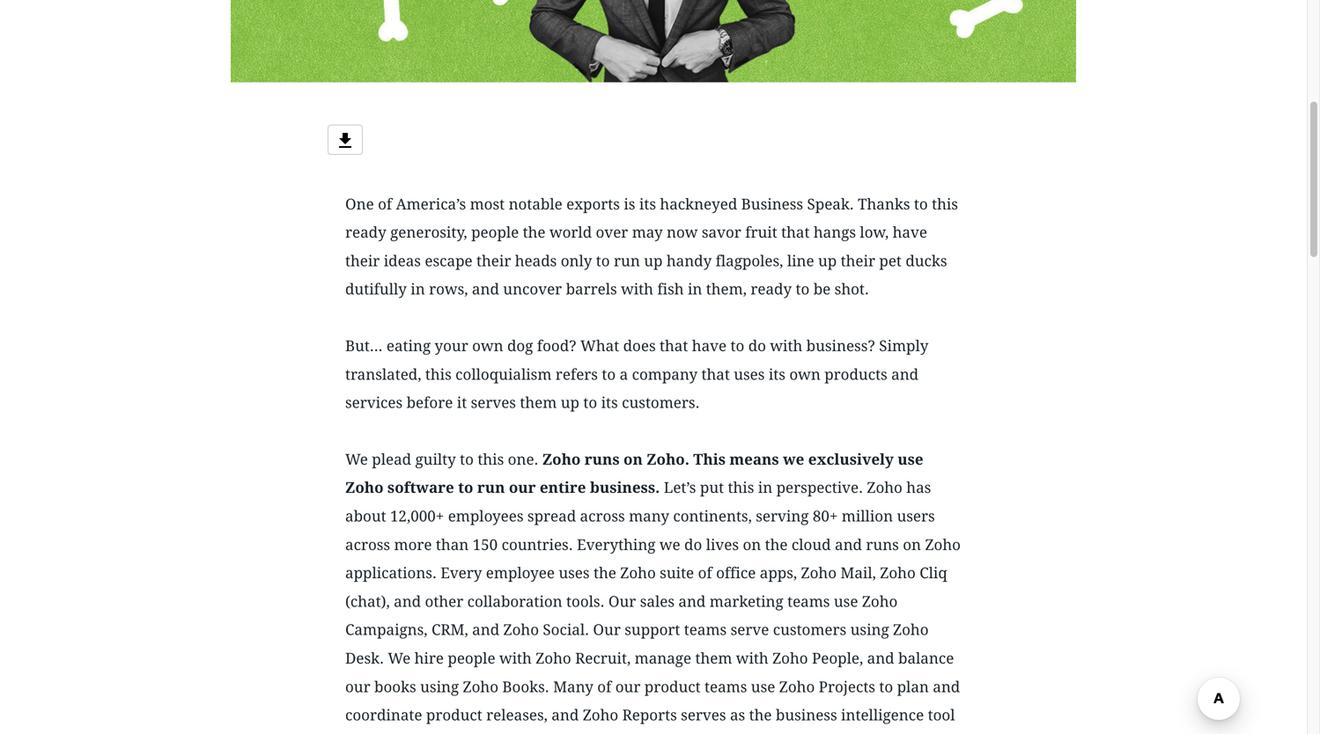 Task type: locate. For each thing, give the bounding box(es) containing it.
serves down colloquialism
[[471, 394, 516, 412]]

1 horizontal spatial own
[[790, 366, 821, 383]]

using
[[851, 622, 889, 639], [420, 679, 459, 696]]

its left customers.
[[601, 394, 618, 412]]

zoho up cliq
[[925, 536, 961, 554]]

product down manage
[[645, 679, 701, 696]]

of left office
[[698, 565, 712, 582]]

up inside but… eating your own dog food? what does that have to do with business? simply translated, this colloquialism refers to a company that uses its own products and services before it serves them up to its customers.
[[561, 394, 580, 412]]

1 vertical spatial we
[[660, 536, 681, 554]]

we up the perspective.
[[783, 451, 805, 469]]

runs down million
[[866, 536, 899, 554]]

product
[[645, 679, 701, 696], [426, 707, 483, 725]]

1 horizontal spatial product
[[645, 679, 701, 696]]

world
[[550, 224, 592, 241]]

to down them,
[[731, 337, 745, 355]]

of
[[378, 195, 392, 213], [698, 565, 712, 582], [597, 679, 612, 696]]

and inside one of america's most notable exports is its hackneyed business speak. thanks to this ready generosity, people the world over may now savor fruit that hangs low, have their ideas escape their heads only to run up handy flagpoles, line up their pet ducks dutifully in rows, and uncover barrels with fish in them, ready to be shot.
[[472, 281, 499, 298]]

everything
[[577, 536, 656, 554]]

run down over
[[614, 252, 640, 270]]

1 horizontal spatial uses
[[734, 366, 765, 383]]

hangs
[[814, 224, 856, 241]]

of down the "recruit,"
[[597, 679, 612, 696]]

people down most
[[471, 224, 519, 241]]

2 horizontal spatial its
[[769, 366, 786, 383]]

that inside one of america's most notable exports is its hackneyed business speak. thanks to this ready generosity, people the world over may now savor fruit that hangs low, have their ideas escape their heads only to run up handy flagpoles, line up their pet ducks dutifully in rows, and uncover barrels with fish in them, ready to be shot.
[[781, 224, 810, 241]]

use down mail,
[[834, 593, 858, 611]]

1 vertical spatial run
[[477, 479, 505, 497]]

let's
[[664, 479, 696, 497]]

we left hire
[[388, 650, 411, 668]]

0 vertical spatial our
[[609, 593, 636, 611]]

have up company
[[692, 337, 727, 355]]

0 vertical spatial people
[[471, 224, 519, 241]]

and right sales
[[679, 593, 706, 611]]

0 vertical spatial we
[[783, 451, 805, 469]]

have
[[893, 224, 928, 241], [692, 337, 727, 355]]

0 vertical spatial use
[[898, 451, 924, 469]]

people
[[471, 224, 519, 241], [448, 650, 496, 668]]

0 horizontal spatial on
[[624, 451, 643, 469]]

uses up tools.
[[559, 565, 590, 582]]

1 horizontal spatial using
[[851, 622, 889, 639]]

1 vertical spatial product
[[426, 707, 483, 725]]

most
[[470, 195, 505, 213]]

we up zoho suite
[[660, 536, 681, 554]]

colloquialism
[[456, 366, 552, 383]]

as
[[730, 707, 745, 725]]

every
[[441, 565, 482, 582]]

cliq
[[920, 565, 948, 582]]

0 horizontal spatial ready
[[345, 224, 386, 241]]

zoho left cliq
[[880, 565, 916, 582]]

let's put this in perspective. zoho has about 12,000+ employees spread across many continents, serving 80+ million users across more than 150 countries. everything we do lives on the cloud and runs on zoho applications. every employee uses the zoho suite of office apps, zoho mail, zoho cliq (chat), and other collaboration tools. our sales and marketing teams use zoho campaigns, crm, and zoho social. our support teams serve customers using zoho desk. we hire people with zoho recruit, manage them with zoho people, and balance our books using zoho books. many of our product teams use zoho projects to plan and coordinate product releases, and zoho reports serves as the business intellige
[[345, 479, 961, 735]]

marketing
[[710, 593, 784, 611]]

plan
[[897, 679, 929, 696]]

it
[[457, 394, 467, 412]]

with up the books.
[[499, 650, 532, 668]]

teams up as
[[705, 679, 747, 696]]

the inside one of america's most notable exports is its hackneyed business speak. thanks to this ready generosity, people the world over may now savor fruit that hangs low, have their ideas escape their heads only to run up handy flagpoles, line up their pet ducks dutifully in rows, and uncover barrels with fish in them, ready to be shot.
[[523, 224, 546, 241]]

our
[[609, 593, 636, 611], [593, 622, 621, 639]]

own left dog
[[472, 337, 504, 355]]

zoho down cloud
[[801, 565, 837, 582]]

one of america's most notable exports is its hackneyed business speak. thanks to this ready generosity, people the world over may now savor fruit that hangs low, have their ideas escape their heads only to run up handy flagpoles, line up their pet ducks dutifully in rows, and uncover barrels with fish in them, ready to be shot.
[[345, 195, 958, 298]]

savor
[[702, 224, 742, 241]]

do down many continents,
[[685, 536, 702, 554]]

2 horizontal spatial their
[[841, 252, 876, 270]]

barrels
[[566, 281, 617, 298]]

serve
[[731, 622, 769, 639]]

do inside let's put this in perspective. zoho has about 12,000+ employees spread across many continents, serving 80+ million users across more than 150 countries. everything we do lives on the cloud and runs on zoho applications. every employee uses the zoho suite of office apps, zoho mail, zoho cliq (chat), and other collaboration tools. our sales and marketing teams use zoho campaigns, crm, and zoho social. our support teams serve customers using zoho desk. we hire people with zoho recruit, manage them with zoho people, and balance our books using zoho books. many of our product teams use zoho projects to plan and coordinate product releases, and zoho reports serves as the business intellige
[[685, 536, 702, 554]]

them inside but… eating your own dog food? what does that have to do with business? simply translated, this colloquialism refers to a company that uses its own products and services before it serves them up to its customers.
[[520, 394, 557, 412]]

our left sales
[[609, 593, 636, 611]]

manage
[[635, 650, 692, 668]]

we inside zoho runs on zoho. this means we exclusively use zoho software to run our entire business.
[[783, 451, 805, 469]]

in inside let's put this in perspective. zoho has about 12,000+ employees spread across many continents, serving 80+ million users across more than 150 countries. everything we do lives on the cloud and runs on zoho applications. every employee uses the zoho suite of office apps, zoho mail, zoho cliq (chat), and other collaboration tools. our sales and marketing teams use zoho campaigns, crm, and zoho social. our support teams serve customers using zoho desk. we hire people with zoho recruit, manage them with zoho people, and balance our books using zoho books. many of our product teams use zoho projects to plan and coordinate product releases, and zoho reports serves as the business intellige
[[758, 479, 773, 497]]

them down colloquialism
[[520, 394, 557, 412]]

people down crm,
[[448, 650, 496, 668]]

0 vertical spatial teams
[[788, 593, 830, 611]]

we inside let's put this in perspective. zoho has about 12,000+ employees spread across many continents, serving 80+ million users across more than 150 countries. everything we do lives on the cloud and runs on zoho applications. every employee uses the zoho suite of office apps, zoho mail, zoho cliq (chat), and other collaboration tools. our sales and marketing teams use zoho campaigns, crm, and zoho social. our support teams serve customers using zoho desk. we hire people with zoho recruit, manage them with zoho people, and balance our books using zoho books. many of our product teams use zoho projects to plan and coordinate product releases, and zoho reports serves as the business intellige
[[660, 536, 681, 554]]

heads
[[515, 252, 557, 270]]

collaboration
[[467, 593, 563, 611]]

in
[[411, 281, 425, 298], [688, 281, 702, 298], [758, 479, 773, 497]]

serves left as
[[681, 707, 726, 725]]

dutifully
[[345, 281, 407, 298]]

mail,
[[841, 565, 876, 582]]

1 horizontal spatial our
[[616, 679, 641, 696]]

1 vertical spatial our
[[616, 679, 641, 696]]

0 vertical spatial runs
[[585, 451, 620, 469]]

0 horizontal spatial have
[[692, 337, 727, 355]]

to left plan
[[880, 679, 893, 696]]

this right put
[[728, 479, 754, 497]]

ready down flagpoles,
[[751, 281, 792, 298]]

have inside one of america's most notable exports is its hackneyed business speak. thanks to this ready generosity, people the world over may now savor fruit that hangs low, have their ideas escape their heads only to run up handy flagpoles, line up their pet ducks dutifully in rows, and uncover barrels with fish in them, ready to be shot.
[[893, 224, 928, 241]]

0 vertical spatial using
[[851, 622, 889, 639]]

this inside let's put this in perspective. zoho has about 12,000+ employees spread across many continents, serving 80+ million users across more than 150 countries. everything we do lives on the cloud and runs on zoho applications. every employee uses the zoho suite of office apps, zoho mail, zoho cliq (chat), and other collaboration tools. our sales and marketing teams use zoho campaigns, crm, and zoho social. our support teams serve customers using zoho desk. we hire people with zoho recruit, manage them with zoho people, and balance our books using zoho books. many of our product teams use zoho projects to plan and coordinate product releases, and zoho reports serves as the business intellige
[[728, 479, 754, 497]]

our
[[509, 479, 536, 497], [616, 679, 641, 696]]

and right rows,
[[472, 281, 499, 298]]

0 horizontal spatial do
[[685, 536, 702, 554]]

1 vertical spatial have
[[692, 337, 727, 355]]

2 horizontal spatial that
[[781, 224, 810, 241]]

0 vertical spatial product
[[645, 679, 701, 696]]

and inside but… eating your own dog food? what does that have to do with business? simply translated, this colloquialism refers to a company that uses its own products and services before it serves them up to its customers.
[[892, 366, 919, 383]]

our inside zoho runs on zoho. this means we exclusively use zoho software to run our entire business.
[[509, 479, 536, 497]]

1 vertical spatial using
[[420, 679, 459, 696]]

2 vertical spatial its
[[601, 394, 618, 412]]

1 horizontal spatial ready
[[751, 281, 792, 298]]

to left 'be'
[[796, 281, 810, 298]]

use up has
[[898, 451, 924, 469]]

means
[[730, 451, 779, 469]]

0 horizontal spatial we
[[345, 451, 368, 469]]

up
[[644, 252, 663, 270], [818, 252, 837, 270], [561, 394, 580, 412]]

them inside let's put this in perspective. zoho has about 12,000+ employees spread across many continents, serving 80+ million users across more than 150 countries. everything we do lives on the cloud and runs on zoho applications. every employee uses the zoho suite of office apps, zoho mail, zoho cliq (chat), and other collaboration tools. our sales and marketing teams use zoho campaigns, crm, and zoho social. our support teams serve customers using zoho desk. we hire people with zoho recruit, manage them with zoho people, and balance our books using zoho books. many of our product teams use zoho projects to plan and coordinate product releases, and zoho reports serves as the business intellige
[[695, 650, 732, 668]]

zoho
[[543, 451, 581, 469], [345, 479, 384, 497], [867, 479, 903, 497], [925, 536, 961, 554], [801, 565, 837, 582], [880, 565, 916, 582], [862, 593, 898, 611], [503, 622, 539, 639], [893, 622, 929, 639], [536, 650, 571, 668], [773, 650, 808, 668], [463, 679, 499, 696], [779, 679, 815, 696], [583, 707, 619, 725]]

in right fish
[[688, 281, 702, 298]]

0 vertical spatial serves
[[471, 394, 516, 412]]

teams up the customers
[[788, 593, 830, 611]]

zoho left the books.
[[463, 679, 499, 696]]

1 vertical spatial use
[[834, 593, 858, 611]]

on up business.
[[624, 451, 643, 469]]

0 horizontal spatial them
[[520, 394, 557, 412]]

its left 'products'
[[769, 366, 786, 383]]

0 horizontal spatial run
[[477, 479, 505, 497]]

up down the "may"
[[644, 252, 663, 270]]

run inside zoho runs on zoho. this means we exclusively use zoho software to run our entire business.
[[477, 479, 505, 497]]

1 their from the left
[[345, 252, 380, 270]]

that up company
[[660, 337, 688, 355]]

about
[[345, 508, 386, 525]]

1 horizontal spatial across
[[580, 508, 625, 525]]

perspective.
[[777, 479, 863, 497]]

to right only
[[596, 252, 610, 270]]

using down hire
[[420, 679, 459, 696]]

across up everything
[[580, 508, 625, 525]]

our up the "recruit,"
[[593, 622, 621, 639]]

this up before
[[425, 366, 452, 383]]

to inside zoho runs on zoho. this means we exclusively use zoho software to run our entire business.
[[458, 479, 473, 497]]

0 vertical spatial do
[[749, 337, 766, 355]]

runs inside let's put this in perspective. zoho has about 12,000+ employees spread across many continents, serving 80+ million users across more than 150 countries. everything we do lives on the cloud and runs on zoho applications. every employee uses the zoho suite of office apps, zoho mail, zoho cliq (chat), and other collaboration tools. our sales and marketing teams use zoho campaigns, crm, and zoho social. our support teams serve customers using zoho desk. we hire people with zoho recruit, manage them with zoho people, and balance our books using zoho books. many of our product teams use zoho projects to plan and coordinate product releases, and zoho reports serves as the business intellige
[[866, 536, 899, 554]]

up right "line"
[[818, 252, 837, 270]]

0 horizontal spatial own
[[472, 337, 504, 355]]

with left business?
[[770, 337, 803, 355]]

line
[[787, 252, 815, 270]]

ready down one
[[345, 224, 386, 241]]

12,000+
[[390, 508, 444, 525]]

1 vertical spatial that
[[660, 337, 688, 355]]

2 horizontal spatial of
[[698, 565, 712, 582]]

we
[[783, 451, 805, 469], [660, 536, 681, 554]]

2 vertical spatial teams
[[705, 679, 747, 696]]

on
[[624, 451, 643, 469], [743, 536, 761, 554], [903, 536, 921, 554]]

1 vertical spatial we
[[388, 650, 411, 668]]

teams
[[788, 593, 830, 611], [684, 622, 727, 639], [705, 679, 747, 696]]

2 vertical spatial use
[[751, 679, 776, 696]]

our down one.
[[509, 479, 536, 497]]

their left heads
[[477, 252, 511, 270]]

to
[[914, 195, 928, 213], [596, 252, 610, 270], [796, 281, 810, 298], [731, 337, 745, 355], [602, 366, 616, 383], [584, 394, 597, 412], [460, 451, 474, 469], [458, 479, 473, 497], [880, 679, 893, 696]]

zoho down mail,
[[862, 593, 898, 611]]

and up mail,
[[835, 536, 862, 554]]

in left rows,
[[411, 281, 425, 298]]

fish
[[657, 281, 684, 298]]

1 horizontal spatial do
[[749, 337, 766, 355]]

we left plead
[[345, 451, 368, 469]]

run
[[614, 252, 640, 270], [477, 479, 505, 497]]

our up 'reports'
[[616, 679, 641, 696]]

hire
[[415, 650, 444, 668]]

across down about
[[345, 536, 390, 554]]

ideas
[[384, 252, 421, 270]]

0 vertical spatial uses
[[734, 366, 765, 383]]

fruit
[[745, 224, 778, 241]]

teams left serve
[[684, 622, 727, 639]]

on down users
[[903, 536, 921, 554]]

to right guilty
[[460, 451, 474, 469]]

product down hire
[[426, 707, 483, 725]]

business?
[[807, 337, 876, 355]]

products
[[825, 366, 888, 383]]

them down serve
[[695, 650, 732, 668]]

use
[[898, 451, 924, 469], [834, 593, 858, 611], [751, 679, 776, 696]]

0 vertical spatial them
[[520, 394, 557, 412]]

0 vertical spatial have
[[893, 224, 928, 241]]

1 horizontal spatial in
[[688, 281, 702, 298]]

0 horizontal spatial up
[[561, 394, 580, 412]]

1 vertical spatial serves
[[681, 707, 726, 725]]

2 vertical spatial of
[[597, 679, 612, 696]]

uses right company
[[734, 366, 765, 383]]

the down notable at the left top of page
[[523, 224, 546, 241]]

on right lives at the bottom right of page
[[743, 536, 761, 554]]

0 vertical spatial own
[[472, 337, 504, 355]]

1 vertical spatial people
[[448, 650, 496, 668]]

guilty
[[415, 451, 456, 469]]

own down business?
[[790, 366, 821, 383]]

services
[[345, 394, 403, 412]]

1 horizontal spatial run
[[614, 252, 640, 270]]

up down the refers
[[561, 394, 580, 412]]

zoho suite
[[620, 565, 694, 582]]

and right plan
[[933, 679, 960, 696]]

1 horizontal spatial have
[[893, 224, 928, 241]]

1 vertical spatial uses
[[559, 565, 590, 582]]

zoho down many
[[583, 707, 619, 725]]

this up ducks
[[932, 195, 958, 213]]

0 horizontal spatial our
[[509, 479, 536, 497]]

1 vertical spatial runs
[[866, 536, 899, 554]]

1 vertical spatial them
[[695, 650, 732, 668]]

1 horizontal spatial on
[[743, 536, 761, 554]]

0 vertical spatial its
[[639, 195, 656, 213]]

the right as
[[749, 707, 772, 725]]

that right company
[[702, 366, 730, 383]]

business
[[776, 707, 837, 725]]

2 horizontal spatial in
[[758, 479, 773, 497]]

hackneyed business
[[660, 195, 803, 213]]

1 vertical spatial do
[[685, 536, 702, 554]]

1 vertical spatial across
[[345, 536, 390, 554]]

to right thanks
[[914, 195, 928, 213]]

them
[[520, 394, 557, 412], [695, 650, 732, 668]]

in down the means
[[758, 479, 773, 497]]

their
[[345, 252, 380, 270], [477, 252, 511, 270], [841, 252, 876, 270]]

using up "people,"
[[851, 622, 889, 639]]

but… eating your own dog food? what does that have to do with business? simply translated, this colloquialism refers to a company that uses its own products and services before it serves them up to its customers.
[[345, 337, 929, 412]]

0 horizontal spatial we
[[660, 536, 681, 554]]

0 vertical spatial run
[[614, 252, 640, 270]]

low,
[[860, 224, 889, 241]]

dog
[[507, 337, 533, 355]]

of inside one of america's most notable exports is its hackneyed business speak. thanks to this ready generosity, people the world over may now savor fruit that hangs low, have their ideas escape their heads only to run up handy flagpoles, line up their pet ducks dutifully in rows, and uncover barrels with fish in them, ready to be shot.
[[378, 195, 392, 213]]

do left business?
[[749, 337, 766, 355]]

0 horizontal spatial runs
[[585, 451, 620, 469]]

with down serve
[[736, 650, 769, 668]]

thanks
[[858, 195, 910, 213]]

have inside but… eating your own dog food? what does that have to do with business? simply translated, this colloquialism refers to a company that uses its own products and services before it serves them up to its customers.
[[692, 337, 727, 355]]

use down serve
[[751, 679, 776, 696]]

0 horizontal spatial product
[[426, 707, 483, 725]]

this inside but… eating your own dog food? what does that have to do with business? simply translated, this colloquialism refers to a company that uses its own products and services before it serves them up to its customers.
[[425, 366, 452, 383]]

0 horizontal spatial their
[[345, 252, 380, 270]]

simply
[[879, 337, 929, 355]]

2 horizontal spatial up
[[818, 252, 837, 270]]

eating
[[387, 337, 431, 355]]

run up employees
[[477, 479, 505, 497]]

1 horizontal spatial them
[[695, 650, 732, 668]]

2 horizontal spatial use
[[898, 451, 924, 469]]

runs up business.
[[585, 451, 620, 469]]

1 horizontal spatial we
[[783, 451, 805, 469]]

than
[[436, 536, 469, 554]]

that
[[781, 224, 810, 241], [660, 337, 688, 355], [702, 366, 730, 383]]

their up shot.
[[841, 252, 876, 270]]

0 horizontal spatial serves
[[471, 394, 516, 412]]

customers
[[773, 622, 847, 639]]

use inside zoho runs on zoho. this means we exclusively use zoho software to run our entire business.
[[898, 451, 924, 469]]

1 horizontal spatial runs
[[866, 536, 899, 554]]

1 horizontal spatial their
[[477, 252, 511, 270]]

1 horizontal spatial its
[[639, 195, 656, 213]]

0 horizontal spatial uses
[[559, 565, 590, 582]]

of right one
[[378, 195, 392, 213]]

be
[[814, 281, 831, 298]]

1 horizontal spatial we
[[388, 650, 411, 668]]

to down the refers
[[584, 394, 597, 412]]

and down simply on the top of page
[[892, 366, 919, 383]]

but…
[[345, 337, 383, 355]]

serves inside but… eating your own dog food? what does that have to do with business? simply translated, this colloquialism refers to a company that uses its own products and services before it serves them up to its customers.
[[471, 394, 516, 412]]

0 horizontal spatial of
[[378, 195, 392, 213]]

and right "people,"
[[867, 650, 895, 668]]

serving
[[756, 508, 809, 525]]

0 vertical spatial ready
[[345, 224, 386, 241]]

to up employees
[[458, 479, 473, 497]]

0 vertical spatial that
[[781, 224, 810, 241]]

its right is
[[639, 195, 656, 213]]

people inside let's put this in perspective. zoho has about 12,000+ employees spread across many continents, serving 80+ million users across more than 150 countries. everything we do lives on the cloud and runs on zoho applications. every employee uses the zoho suite of office apps, zoho mail, zoho cliq (chat), and other collaboration tools. our sales and marketing teams use zoho campaigns, crm, and zoho social. our support teams serve customers using zoho desk. we hire people with zoho recruit, manage them with zoho people, and balance our books using zoho books. many of our product teams use zoho projects to plan and coordinate product releases, and zoho reports serves as the business intellige
[[448, 650, 496, 668]]

0 vertical spatial our
[[509, 479, 536, 497]]

put
[[700, 479, 724, 497]]

80+
[[813, 508, 838, 525]]

1 horizontal spatial that
[[702, 366, 730, 383]]

that up "line"
[[781, 224, 810, 241]]



Task type: describe. For each thing, give the bounding box(es) containing it.
3 their from the left
[[841, 252, 876, 270]]

uses inside let's put this in perspective. zoho has about 12,000+ employees spread across many continents, serving 80+ million users across more than 150 countries. everything we do lives on the cloud and runs on zoho applications. every employee uses the zoho suite of office apps, zoho mail, zoho cliq (chat), and other collaboration tools. our sales and marketing teams use zoho campaigns, crm, and zoho social. our support teams serve customers using zoho desk. we hire people with zoho recruit, manage them with zoho people, and balance our books using zoho books. many of our product teams use zoho projects to plan and coordinate product releases, and zoho reports serves as the business intellige
[[559, 565, 590, 582]]

reports
[[622, 707, 677, 725]]

business.
[[590, 479, 660, 497]]

0 vertical spatial we
[[345, 451, 368, 469]]

2 vertical spatial that
[[702, 366, 730, 383]]

1 horizontal spatial use
[[834, 593, 858, 611]]

customers.
[[622, 394, 700, 412]]

over
[[596, 224, 628, 241]]

we plead guilty to this one.
[[345, 451, 539, 469]]

software
[[388, 479, 454, 497]]

our inside let's put this in perspective. zoho has about 12,000+ employees spread across many continents, serving 80+ million users across more than 150 countries. everything we do lives on the cloud and runs on zoho applications. every employee uses the zoho suite of office apps, zoho mail, zoho cliq (chat), and other collaboration tools. our sales and marketing teams use zoho campaigns, crm, and zoho social. our support teams serve customers using zoho desk. we hire people with zoho recruit, manage them with zoho people, and balance our books using zoho books. many of our product teams use zoho projects to plan and coordinate product releases, and zoho reports serves as the business intellige
[[616, 679, 641, 696]]

campaigns,
[[345, 622, 428, 639]]

america's
[[396, 195, 466, 213]]

users
[[897, 508, 935, 525]]

zoho up balance
[[893, 622, 929, 639]]

0 vertical spatial across
[[580, 508, 625, 525]]

crm,
[[432, 622, 468, 639]]

and down many
[[552, 707, 579, 725]]

0 horizontal spatial its
[[601, 394, 618, 412]]

million
[[842, 508, 893, 525]]

1 vertical spatial our
[[593, 622, 621, 639]]

speak.
[[807, 195, 854, 213]]

0 horizontal spatial across
[[345, 536, 390, 554]]

ducks
[[906, 252, 947, 270]]

zoho down the customers
[[773, 650, 808, 668]]

now
[[667, 224, 698, 241]]

0 horizontal spatial using
[[420, 679, 459, 696]]

(chat),
[[345, 593, 390, 611]]

and down applications.
[[394, 593, 421, 611]]

support
[[625, 622, 680, 639]]

shot.
[[835, 281, 869, 298]]

this inside one of america's most notable exports is its hackneyed business speak. thanks to this ready generosity, people the world over may now savor fruit that hangs low, have their ideas escape their heads only to run up handy flagpoles, line up their pet ducks dutifully in rows, and uncover barrels with fish in them, ready to be shot.
[[932, 195, 958, 213]]

releases,
[[486, 707, 548, 725]]

zoho up million
[[867, 479, 903, 497]]

this
[[694, 451, 726, 469]]

office
[[716, 565, 756, 582]]

one.
[[508, 451, 539, 469]]

1 vertical spatial teams
[[684, 622, 727, 639]]

one
[[345, 195, 374, 213]]

spread
[[528, 508, 576, 525]]

pet
[[880, 252, 902, 270]]

zoho up business
[[779, 679, 815, 696]]

run inside one of america's most notable exports is its hackneyed business speak. thanks to this ready generosity, people the world over may now savor fruit that hangs low, have their ideas escape their heads only to run up handy flagpoles, line up their pet ducks dutifully in rows, and uncover barrels with fish in them, ready to be shot.
[[614, 252, 640, 270]]

0 horizontal spatial in
[[411, 281, 425, 298]]

download pdf image
[[335, 130, 356, 151]]

1 vertical spatial its
[[769, 366, 786, 383]]

1 horizontal spatial of
[[597, 679, 612, 696]]

balance
[[899, 650, 954, 668]]

1 vertical spatial ready
[[751, 281, 792, 298]]

uncover
[[503, 281, 562, 298]]

your
[[435, 337, 468, 355]]

2 their from the left
[[477, 252, 511, 270]]

serves inside let's put this in perspective. zoho has about 12,000+ employees spread across many continents, serving 80+ million users across more than 150 countries. everything we do lives on the cloud and runs on zoho applications. every employee uses the zoho suite of office apps, zoho mail, zoho cliq (chat), and other collaboration tools. our sales and marketing teams use zoho campaigns, crm, and zoho social. our support teams serve customers using zoho desk. we hire people with zoho recruit, manage them with zoho people, and balance our books using zoho books. many of our product teams use zoho projects to plan and coordinate product releases, and zoho reports serves as the business intellige
[[681, 707, 726, 725]]

people inside one of america's most notable exports is its hackneyed business speak. thanks to this ready generosity, people the world over may now savor fruit that hangs low, have their ideas escape their heads only to run up handy flagpoles, line up their pet ducks dutifully in rows, and uncover barrels with fish in them, ready to be shot.
[[471, 224, 519, 241]]

countries.
[[502, 536, 573, 554]]

to left a
[[602, 366, 616, 383]]

may
[[632, 224, 663, 241]]

exclusively
[[808, 451, 894, 469]]

the down everything
[[594, 565, 617, 582]]

150
[[473, 536, 498, 554]]

projects
[[819, 679, 876, 696]]

people,
[[812, 650, 863, 668]]

coordinate
[[345, 707, 422, 725]]

0 horizontal spatial that
[[660, 337, 688, 355]]

desk.
[[345, 650, 384, 668]]

employee
[[486, 565, 555, 582]]

exports
[[567, 195, 620, 213]]

food?
[[537, 337, 577, 355]]

does
[[623, 337, 656, 355]]

the up apps,
[[765, 536, 788, 554]]

zoho down social.
[[536, 650, 571, 668]]

our books
[[345, 679, 416, 696]]

1 vertical spatial of
[[698, 565, 712, 582]]

1 horizontal spatial up
[[644, 252, 663, 270]]

company
[[632, 366, 698, 383]]

them,
[[706, 281, 747, 298]]

flagpoles,
[[716, 252, 784, 270]]

1 vertical spatial own
[[790, 366, 821, 383]]

escape
[[425, 252, 473, 270]]

its inside one of america's most notable exports is its hackneyed business speak. thanks to this ready generosity, people the world over may now savor fruit that hangs low, have their ideas escape their heads only to run up handy flagpoles, line up their pet ducks dutifully in rows, and uncover barrels with fish in them, ready to be shot.
[[639, 195, 656, 213]]

zoho up about
[[345, 479, 384, 497]]

many
[[553, 679, 594, 696]]

more
[[394, 536, 432, 554]]

many continents,
[[629, 508, 752, 525]]

is
[[624, 195, 636, 213]]

tools.
[[566, 593, 605, 611]]

zoho down 'collaboration'
[[503, 622, 539, 639]]

uses inside but… eating your own dog food? what does that have to do with business? simply translated, this colloquialism refers to a company that uses its own products and services before it serves them up to its customers.
[[734, 366, 765, 383]]

translated,
[[345, 366, 421, 383]]

refers
[[556, 366, 598, 383]]

employees
[[448, 508, 524, 525]]

before
[[407, 394, 453, 412]]

other
[[425, 593, 464, 611]]

handy
[[667, 252, 712, 270]]

to inside let's put this in perspective. zoho has about 12,000+ employees spread across many continents, serving 80+ million users across more than 150 countries. everything we do lives on the cloud and runs on zoho applications. every employee uses the zoho suite of office apps, zoho mail, zoho cliq (chat), and other collaboration tools. our sales and marketing teams use zoho campaigns, crm, and zoho social. our support teams serve customers using zoho desk. we hire people with zoho recruit, manage them with zoho people, and balance our books using zoho books. many of our product teams use zoho projects to plan and coordinate product releases, and zoho reports serves as the business intellige
[[880, 679, 893, 696]]

0 horizontal spatial use
[[751, 679, 776, 696]]

what
[[581, 337, 619, 355]]

applications.
[[345, 565, 437, 582]]

this left one.
[[478, 451, 504, 469]]

recruit,
[[575, 650, 631, 668]]

entire
[[540, 479, 586, 497]]

a
[[620, 366, 628, 383]]

only
[[561, 252, 592, 270]]

zoho up entire
[[543, 451, 581, 469]]

and right crm,
[[472, 622, 500, 639]]

books.
[[503, 679, 549, 696]]

zoho.
[[647, 451, 690, 469]]

we inside let's put this in perspective. zoho has about 12,000+ employees spread across many continents, serving 80+ million users across more than 150 countries. everything we do lives on the cloud and runs on zoho applications. every employee uses the zoho suite of office apps, zoho mail, zoho cliq (chat), and other collaboration tools. our sales and marketing teams use zoho campaigns, crm, and zoho social. our support teams serve customers using zoho desk. we hire people with zoho recruit, manage them with zoho people, and balance our books using zoho books. many of our product teams use zoho projects to plan and coordinate product releases, and zoho reports serves as the business intellige
[[388, 650, 411, 668]]

runs inside zoho runs on zoho. this means we exclusively use zoho software to run our entire business.
[[585, 451, 620, 469]]

on inside zoho runs on zoho. this means we exclusively use zoho software to run our entire business.
[[624, 451, 643, 469]]

do inside but… eating your own dog food? what does that have to do with business? simply translated, this colloquialism refers to a company that uses its own products and services before it serves them up to its customers.
[[749, 337, 766, 355]]

notable
[[509, 195, 563, 213]]

with inside but… eating your own dog food? what does that have to do with business? simply translated, this colloquialism refers to a company that uses its own products and services before it serves them up to its customers.
[[770, 337, 803, 355]]

sales
[[640, 593, 675, 611]]

2 horizontal spatial on
[[903, 536, 921, 554]]

with inside one of america's most notable exports is its hackneyed business speak. thanks to this ready generosity, people the world over may now savor fruit that hangs low, have their ideas escape their heads only to run up handy flagpoles, line up their pet ducks dutifully in rows, and uncover barrels with fish in them, ready to be shot.
[[621, 281, 654, 298]]

plead
[[372, 451, 411, 469]]

zoho runs on zoho. this means we exclusively use zoho software to run our entire business.
[[345, 451, 924, 497]]

has
[[907, 479, 931, 497]]



Task type: vqa. For each thing, say whether or not it's contained in the screenshot.
the left run
yes



